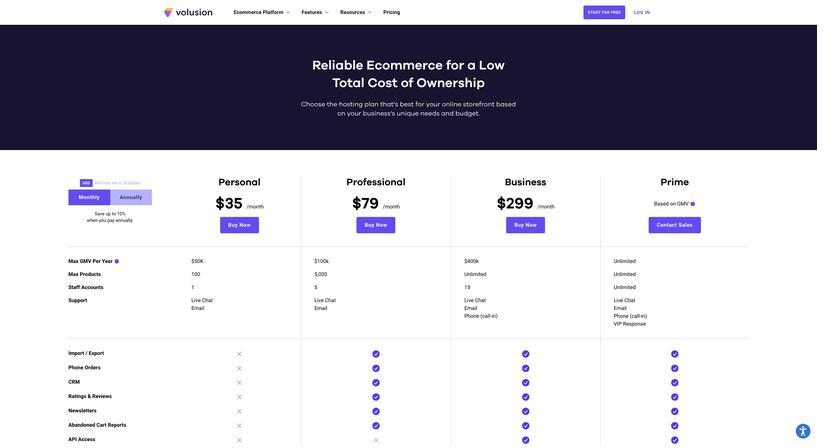 Task type: describe. For each thing, give the bounding box(es) containing it.
15
[[465, 284, 471, 291]]

access
[[78, 437, 95, 443]]

live inside the live chat email phone (call-in)
[[465, 297, 474, 304]]

phone for live chat email phone (call-in)
[[465, 313, 480, 319]]

monthly button
[[68, 190, 110, 205]]

2 live from the left
[[315, 297, 324, 304]]

reliable
[[313, 59, 364, 72]]

log in link
[[631, 5, 654, 20]]

budget.
[[456, 110, 480, 117]]

best
[[400, 101, 414, 108]]

1 live from the left
[[192, 297, 201, 304]]

2 live chat email from the left
[[315, 297, 336, 311]]

sales
[[679, 222, 693, 228]]

when
[[87, 218, 98, 223]]

buy for 299
[[515, 222, 525, 228]]

299
[[507, 196, 534, 212]]

newsletters
[[68, 408, 97, 414]]

online
[[442, 101, 462, 108]]

max products
[[68, 271, 101, 278]]

low
[[479, 59, 505, 72]]

in) for live chat email phone (call-in)
[[492, 313, 498, 319]]

/month for 79
[[383, 204, 400, 210]]

up
[[106, 211, 111, 216]]

1 vertical spatial gmv
[[80, 258, 91, 264]]

unlimited for $400k
[[614, 258, 636, 264]]

/
[[86, 350, 87, 357]]

now for 299
[[526, 222, 537, 228]]

monthly
[[79, 194, 100, 200]]

ratings
[[68, 393, 86, 400]]

0 horizontal spatial your
[[347, 110, 362, 117]]

year
[[102, 258, 113, 264]]

annually.
[[116, 218, 134, 223]]

2 email from the left
[[315, 305, 328, 311]]

needs
[[421, 110, 440, 117]]

in
[[118, 181, 122, 185]]

personal
[[219, 178, 261, 187]]

cost
[[368, 77, 398, 90]]

buy now link for 35
[[220, 217, 259, 233]]

based on gmv
[[655, 201, 689, 207]]

0 horizontal spatial phone
[[68, 365, 83, 371]]

per
[[93, 258, 101, 264]]

chat inside live chat email phone (call-in) vip response
[[625, 297, 636, 304]]

crm
[[68, 379, 80, 385]]

resources
[[341, 9, 366, 15]]

storefront
[[463, 101, 495, 108]]

features
[[302, 9, 322, 15]]

pricing link
[[384, 8, 400, 16]]

for inside "choose the hosting plan that's best for your online storefront based on your business's unique needs and budget."
[[416, 101, 425, 108]]

$ for 79
[[352, 196, 362, 212]]

save up to 10% when you pay annually.
[[87, 211, 134, 223]]

free
[[612, 10, 621, 15]]

orders
[[85, 365, 101, 371]]

cart
[[97, 422, 107, 428]]

unlimited for unlimited
[[614, 271, 636, 278]]

ecommerce inside ecommerce platform dropdown button
[[234, 9, 262, 15]]

phone orders
[[68, 365, 101, 371]]

$100k
[[315, 258, 329, 264]]

ecommerce platform
[[234, 9, 284, 15]]

professional
[[347, 178, 406, 187]]

buy for 79
[[365, 222, 375, 228]]

accounts
[[81, 284, 104, 291]]

ownership
[[417, 77, 485, 90]]

max for max gmv per year
[[68, 258, 79, 264]]

live chat email phone (call-in)
[[465, 297, 498, 319]]

live chat email phone (call-in) vip response
[[614, 297, 648, 327]]

1 horizontal spatial your
[[426, 101, 441, 108]]

ecommerce inside reliable ecommerce for a low total cost of ownership
[[367, 59, 443, 72]]

ratings & reviews
[[68, 393, 112, 400]]

are
[[112, 181, 117, 185]]

buy now link for 299
[[507, 217, 546, 233]]

for inside reliable ecommerce for a low total cost of ownership
[[446, 59, 465, 72]]

api access
[[68, 437, 95, 443]]

to
[[112, 211, 116, 216]]

in
[[646, 10, 651, 15]]

a
[[468, 59, 476, 72]]

usd
[[83, 181, 90, 185]]

contact
[[658, 222, 678, 228]]

email inside live chat email phone (call-in) vip response
[[614, 305, 627, 311]]

(call- for live chat email phone (call-in)
[[481, 313, 492, 319]]

/month for 299
[[538, 204, 555, 210]]

start for free
[[588, 10, 621, 15]]

export
[[89, 350, 104, 357]]

staff
[[68, 284, 80, 291]]

import
[[68, 350, 84, 357]]

5,000
[[315, 271, 327, 278]]

now for 35
[[240, 222, 251, 228]]

1 email from the left
[[192, 305, 204, 311]]

business's
[[363, 110, 396, 117]]

buy for 35
[[228, 222, 238, 228]]

import / export
[[68, 350, 104, 357]]

$50k
[[192, 258, 204, 264]]

reviews
[[92, 393, 112, 400]]

$ 35
[[216, 196, 243, 212]]

products
[[80, 271, 101, 278]]

prime
[[661, 178, 690, 187]]

79
[[362, 196, 379, 212]]

max gmv per year
[[68, 258, 113, 264]]

$ for 35
[[216, 196, 225, 212]]



Task type: locate. For each thing, give the bounding box(es) containing it.
ecommerce up 'of'
[[367, 59, 443, 72]]

chat
[[202, 297, 213, 304], [325, 297, 336, 304], [475, 297, 486, 304], [625, 297, 636, 304]]

4 email from the left
[[614, 305, 627, 311]]

buy now
[[228, 222, 251, 228], [365, 222, 388, 228], [515, 222, 537, 228]]

3 $ from the left
[[497, 196, 507, 212]]

now down 35
[[240, 222, 251, 228]]

phone for live chat email phone (call-in) vip response
[[614, 313, 629, 319]]

2 horizontal spatial buy now link
[[507, 217, 546, 233]]

100
[[192, 271, 200, 278]]

1
[[192, 284, 195, 291]]

2 horizontal spatial phone
[[614, 313, 629, 319]]

0 horizontal spatial (call-
[[481, 313, 492, 319]]

1 horizontal spatial for
[[446, 59, 465, 72]]

1 vertical spatial for
[[416, 101, 425, 108]]

1 horizontal spatial buy
[[365, 222, 375, 228]]

save
[[95, 211, 105, 216]]

for
[[603, 10, 610, 15]]

plan
[[365, 101, 379, 108]]

log in
[[635, 10, 651, 15]]

1 horizontal spatial now
[[376, 222, 388, 228]]

1 vertical spatial max
[[68, 271, 79, 278]]

2 horizontal spatial now
[[526, 222, 537, 228]]

1 max from the top
[[68, 258, 79, 264]]

3 live from the left
[[465, 297, 474, 304]]

1 horizontal spatial buy now link
[[357, 217, 396, 233]]

on right 'based'
[[671, 201, 677, 207]]

that's
[[381, 101, 399, 108]]

buy down 79
[[365, 222, 375, 228]]

1 chat from the left
[[202, 297, 213, 304]]

$
[[216, 196, 225, 212], [352, 196, 362, 212], [497, 196, 507, 212]]

abandoned cart reports
[[68, 422, 126, 428]]

2 in) from the left
[[642, 313, 648, 319]]

2 buy now link from the left
[[357, 217, 396, 233]]

buy now link down 299
[[507, 217, 546, 233]]

1 horizontal spatial (call-
[[630, 313, 642, 319]]

max
[[68, 258, 79, 264], [68, 271, 79, 278]]

reliable ecommerce for a low total cost of ownership
[[313, 59, 505, 90]]

2 /month from the left
[[383, 204, 400, 210]]

support
[[68, 297, 87, 304]]

phone down import
[[68, 365, 83, 371]]

$ for 299
[[497, 196, 507, 212]]

$ down personal
[[216, 196, 225, 212]]

unlimited
[[614, 258, 636, 264], [465, 271, 487, 278], [614, 271, 636, 278], [614, 284, 636, 291]]

phone inside the live chat email phone (call-in)
[[465, 313, 480, 319]]

total
[[333, 77, 365, 90]]

0 horizontal spatial /month
[[247, 204, 264, 210]]

0 horizontal spatial buy now
[[228, 222, 251, 228]]

$400k
[[465, 258, 479, 264]]

35
[[225, 196, 243, 212]]

/month
[[247, 204, 264, 210], [383, 204, 400, 210], [538, 204, 555, 210]]

1 buy now link from the left
[[220, 217, 259, 233]]

$ down professional
[[352, 196, 362, 212]]

of
[[401, 77, 414, 90]]

0 vertical spatial max
[[68, 258, 79, 264]]

abandoned
[[68, 422, 95, 428]]

1 in) from the left
[[492, 313, 498, 319]]

api
[[68, 437, 77, 443]]

2 buy from the left
[[365, 222, 375, 228]]

3 /month from the left
[[538, 204, 555, 210]]

buy now link
[[220, 217, 259, 233], [357, 217, 396, 233], [507, 217, 546, 233]]

email inside the live chat email phone (call-in)
[[465, 305, 478, 311]]

buy
[[228, 222, 238, 228], [365, 222, 375, 228], [515, 222, 525, 228]]

annually
[[120, 194, 142, 200]]

us
[[123, 181, 127, 185]]

for
[[446, 59, 465, 72], [416, 101, 425, 108]]

buy now link down 35
[[220, 217, 259, 233]]

email down 15
[[465, 305, 478, 311]]

0 horizontal spatial on
[[338, 110, 346, 117]]

all prices are in us dollars
[[95, 181, 141, 185]]

prices
[[100, 181, 111, 185]]

now down 79
[[376, 222, 388, 228]]

1 horizontal spatial phone
[[465, 313, 480, 319]]

unlimited for 15
[[614, 284, 636, 291]]

email down 1
[[192, 305, 204, 311]]

$ 299
[[497, 196, 534, 212]]

(call- inside the live chat email phone (call-in)
[[481, 313, 492, 319]]

2 buy now from the left
[[365, 222, 388, 228]]

1 horizontal spatial live chat email
[[315, 297, 336, 311]]

0 horizontal spatial ecommerce
[[234, 9, 262, 15]]

start for free link
[[584, 6, 626, 19]]

ecommerce platform button
[[234, 8, 291, 16]]

gmv left per
[[80, 258, 91, 264]]

dollars
[[128, 181, 141, 185]]

staff accounts
[[68, 284, 104, 291]]

you
[[99, 218, 106, 223]]

buy now for $ 299
[[515, 222, 537, 228]]

phone up "vip"
[[614, 313, 629, 319]]

live down 1
[[192, 297, 201, 304]]

4 live from the left
[[614, 297, 624, 304]]

buy now down 35
[[228, 222, 251, 228]]

2 horizontal spatial buy now
[[515, 222, 537, 228]]

resources button
[[341, 8, 373, 16]]

0 vertical spatial on
[[338, 110, 346, 117]]

live up "vip"
[[614, 297, 624, 304]]

on inside "choose the hosting plan that's best for your online storefront based on your business's unique needs and budget."
[[338, 110, 346, 117]]

0 vertical spatial gmv
[[678, 201, 689, 207]]

email up "vip"
[[614, 305, 627, 311]]

max for max products
[[68, 271, 79, 278]]

open accessibe: accessibility options, statement and help image
[[800, 427, 808, 436]]

2 horizontal spatial buy
[[515, 222, 525, 228]]

platform
[[263, 9, 284, 15]]

0 horizontal spatial buy
[[228, 222, 238, 228]]

3 buy now from the left
[[515, 222, 537, 228]]

gmv up sales
[[678, 201, 689, 207]]

unique
[[397, 110, 419, 117]]

2 chat from the left
[[325, 297, 336, 304]]

chat inside the live chat email phone (call-in)
[[475, 297, 486, 304]]

in) for live chat email phone (call-in) vip response
[[642, 313, 648, 319]]

pay
[[107, 218, 115, 223]]

vip
[[614, 321, 622, 327]]

buy now down 299
[[515, 222, 537, 228]]

based
[[655, 201, 669, 207]]

1 buy from the left
[[228, 222, 238, 228]]

1 /month from the left
[[247, 204, 264, 210]]

1 (call- from the left
[[481, 313, 492, 319]]

3 buy from the left
[[515, 222, 525, 228]]

2 horizontal spatial /month
[[538, 204, 555, 210]]

buy now down 79
[[365, 222, 388, 228]]

ecommerce left platform
[[234, 9, 262, 15]]

1 buy now from the left
[[228, 222, 251, 228]]

your up needs
[[426, 101, 441, 108]]

in) inside live chat email phone (call-in) vip response
[[642, 313, 648, 319]]

on down the
[[338, 110, 346, 117]]

the
[[327, 101, 338, 108]]

live inside live chat email phone (call-in) vip response
[[614, 297, 624, 304]]

log
[[635, 10, 644, 15]]

/month right 299
[[538, 204, 555, 210]]

now for 79
[[376, 222, 388, 228]]

0 horizontal spatial buy now link
[[220, 217, 259, 233]]

/month right 35
[[247, 204, 264, 210]]

features button
[[302, 8, 330, 16]]

max up the staff
[[68, 271, 79, 278]]

2 (call- from the left
[[630, 313, 642, 319]]

3 now from the left
[[526, 222, 537, 228]]

1 live chat email from the left
[[192, 297, 213, 311]]

2 $ from the left
[[352, 196, 362, 212]]

contact sales
[[658, 222, 693, 228]]

your down hosting
[[347, 110, 362, 117]]

0 vertical spatial for
[[446, 59, 465, 72]]

hosting
[[339, 101, 363, 108]]

4 chat from the left
[[625, 297, 636, 304]]

3 buy now link from the left
[[507, 217, 546, 233]]

choose
[[301, 101, 326, 108]]

1 horizontal spatial ecommerce
[[367, 59, 443, 72]]

0 vertical spatial your
[[426, 101, 441, 108]]

response
[[624, 321, 647, 327]]

5
[[315, 284, 318, 291]]

1 now from the left
[[240, 222, 251, 228]]

email down 5
[[315, 305, 328, 311]]

start
[[588, 10, 601, 15]]

on
[[338, 110, 346, 117], [671, 201, 677, 207]]

phone down 15
[[465, 313, 480, 319]]

2 horizontal spatial $
[[497, 196, 507, 212]]

0 horizontal spatial now
[[240, 222, 251, 228]]

buy down 299
[[515, 222, 525, 228]]

0 horizontal spatial gmv
[[80, 258, 91, 264]]

1 horizontal spatial gmv
[[678, 201, 689, 207]]

reports
[[108, 422, 126, 428]]

2 now from the left
[[376, 222, 388, 228]]

live down 15
[[465, 297, 474, 304]]

buy now for $ 79
[[365, 222, 388, 228]]

/month right 79
[[383, 204, 400, 210]]

buy now link for 79
[[357, 217, 396, 233]]

for right best
[[416, 101, 425, 108]]

now down 299
[[526, 222, 537, 228]]

(call- for live chat email phone (call-in) vip response
[[630, 313, 642, 319]]

live chat email down 5
[[315, 297, 336, 311]]

business
[[505, 178, 547, 187]]

pricing
[[384, 9, 400, 15]]

all
[[95, 181, 99, 185]]

1 horizontal spatial $
[[352, 196, 362, 212]]

1 vertical spatial ecommerce
[[367, 59, 443, 72]]

1 vertical spatial on
[[671, 201, 677, 207]]

buy now link down 79
[[357, 217, 396, 233]]

0 horizontal spatial in)
[[492, 313, 498, 319]]

3 chat from the left
[[475, 297, 486, 304]]

$ 79
[[352, 196, 379, 212]]

phone
[[465, 313, 480, 319], [614, 313, 629, 319], [68, 365, 83, 371]]

buy down 35
[[228, 222, 238, 228]]

max up "max products"
[[68, 258, 79, 264]]

choose the hosting plan that's best for your online storefront based on your business's unique needs and budget.
[[301, 101, 517, 117]]

3 email from the left
[[465, 305, 478, 311]]

(call- inside live chat email phone (call-in) vip response
[[630, 313, 642, 319]]

for left 'a'
[[446, 59, 465, 72]]

$ down business
[[497, 196, 507, 212]]

(call-
[[481, 313, 492, 319], [630, 313, 642, 319]]

phone inside live chat email phone (call-in) vip response
[[614, 313, 629, 319]]

1 horizontal spatial buy now
[[365, 222, 388, 228]]

live down 5
[[315, 297, 324, 304]]

0 horizontal spatial live chat email
[[192, 297, 213, 311]]

10%
[[117, 211, 126, 216]]

live chat email down 1
[[192, 297, 213, 311]]

2 max from the top
[[68, 271, 79, 278]]

in) inside the live chat email phone (call-in)
[[492, 313, 498, 319]]

buy now for $ 35
[[228, 222, 251, 228]]

1 horizontal spatial in)
[[642, 313, 648, 319]]

0 horizontal spatial $
[[216, 196, 225, 212]]

1 horizontal spatial on
[[671, 201, 677, 207]]

1 vertical spatial your
[[347, 110, 362, 117]]

1 $ from the left
[[216, 196, 225, 212]]

0 horizontal spatial for
[[416, 101, 425, 108]]

based
[[497, 101, 517, 108]]

1 horizontal spatial /month
[[383, 204, 400, 210]]

/month for 35
[[247, 204, 264, 210]]

0 vertical spatial ecommerce
[[234, 9, 262, 15]]



Task type: vqa. For each thing, say whether or not it's contained in the screenshot.
leftmost /month
yes



